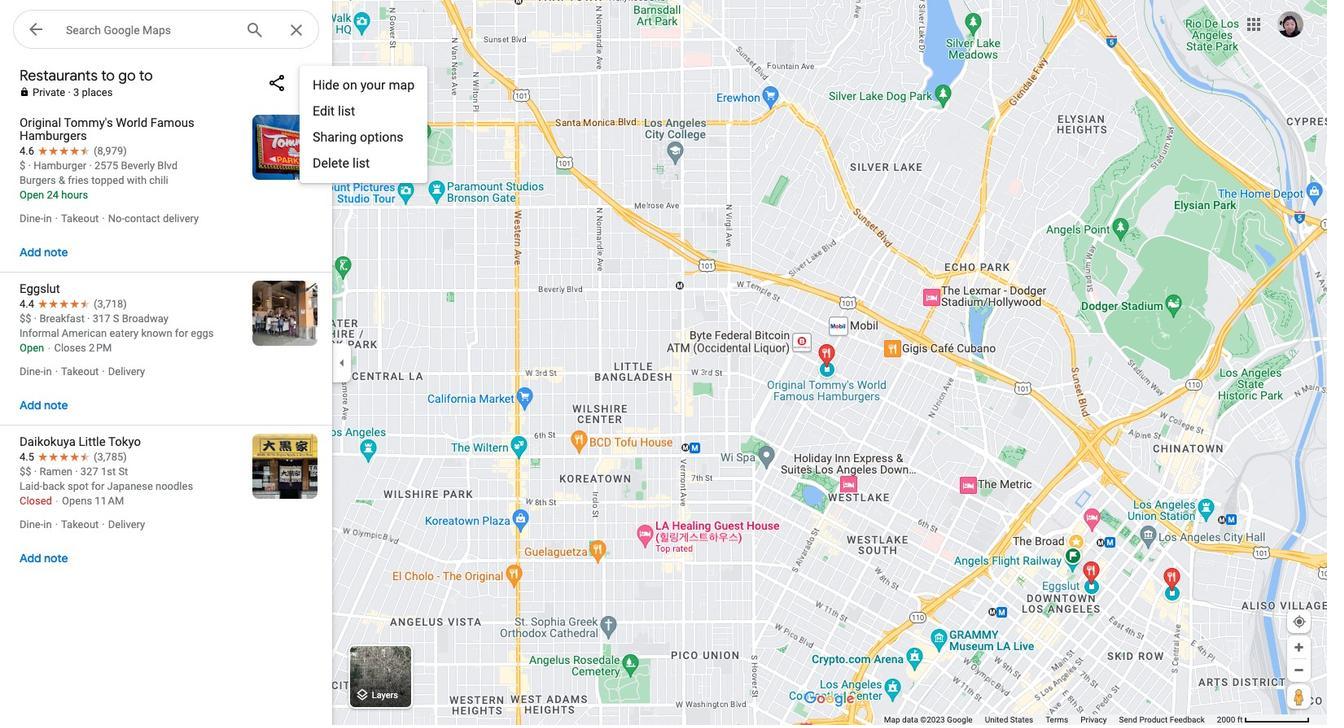 Task type: locate. For each thing, give the bounding box(es) containing it.
⋅ inside the $$ · breakfast · 317 s broadway informal american eatery known for eggs open ⋅ closes 2 pm
[[47, 342, 52, 354]]

menu
[[300, 66, 428, 183]]

footer
[[884, 715, 1217, 725]]

add note down closed
[[20, 551, 68, 566]]

open inside the $$ · breakfast · 317 s broadway informal american eatery known for eggs open ⋅ closes 2 pm
[[20, 342, 44, 354]]

add for daikokuya
[[20, 551, 41, 566]]

states
[[1010, 716, 1033, 725]]

⋅ down "informal"
[[47, 342, 52, 354]]

1 vertical spatial list
[[353, 156, 370, 171]]

3,718 reviews element
[[94, 298, 127, 310]]

note
[[44, 245, 68, 260], [44, 398, 68, 413], [44, 551, 68, 566]]

2 vertical spatial add note button
[[3, 539, 84, 578]]

2 vertical spatial takeout
[[61, 519, 99, 531]]

hamburger
[[33, 160, 86, 172]]

1 note from the top
[[44, 245, 68, 260]]

1 dine-in · takeout · delivery from the top
[[20, 366, 145, 378]]

2 takeout text field from the top
[[61, 519, 99, 531]]

2 $$ from the top
[[20, 466, 31, 478]]

0 vertical spatial google
[[104, 24, 140, 37]]

0 horizontal spatial for
[[91, 480, 104, 493]]

united
[[985, 716, 1008, 725]]

2 delivery text field from the top
[[108, 519, 145, 531]]

map
[[884, 716, 900, 725]]

add note for daikokuya
[[20, 551, 68, 566]]

1 price: moderate element from the top
[[20, 313, 31, 325]]

2575
[[94, 160, 118, 172]]

4.4 stars element
[[20, 298, 94, 310]]


[[26, 18, 46, 41]]

spot
[[68, 480, 89, 493]]

add down dine-in text field
[[20, 398, 41, 413]]

open down "informal"
[[20, 342, 44, 354]]

1 in from the top
[[43, 213, 52, 225]]

· down 2 pm
[[102, 366, 105, 378]]

1 vertical spatial note
[[44, 398, 68, 413]]

japanese
[[107, 480, 153, 493]]

1st
[[101, 466, 116, 478]]

⋅
[[47, 342, 52, 354], [55, 495, 59, 507]]

0 horizontal spatial google
[[104, 24, 140, 37]]

hide
[[313, 77, 339, 93]]

0 horizontal spatial ⋅
[[47, 342, 52, 354]]

2 vertical spatial add note
[[20, 551, 68, 566]]

3 note from the top
[[44, 551, 68, 566]]

2 add note from the top
[[20, 398, 68, 413]]

⋅ for closes
[[47, 342, 52, 354]]

24
[[47, 189, 59, 201]]

0 vertical spatial open
[[20, 189, 44, 201]]

dine-in · takeout · delivery down closes at the left top of page
[[20, 366, 145, 378]]

1 delivery from the top
[[108, 366, 145, 378]]

takeout down closes at the left top of page
[[61, 366, 99, 378]]

private
[[33, 86, 65, 99]]

options
[[360, 129, 403, 145]]

· down the 11 am
[[102, 519, 105, 531]]

search
[[66, 24, 101, 37]]

Takeout text field
[[61, 366, 99, 378], [61, 519, 99, 531]]

0 vertical spatial delivery text field
[[108, 366, 145, 378]]

1 vertical spatial price: moderate element
[[20, 466, 31, 478]]

1 horizontal spatial ⋅
[[55, 495, 59, 507]]

map
[[389, 77, 415, 93]]

to
[[101, 67, 115, 85], [139, 67, 153, 85]]

1 vertical spatial dine-in text field
[[20, 519, 52, 531]]

open for original tommy's world famous hamburgers
[[20, 189, 44, 201]]

menu containing hide on your map
[[300, 66, 428, 183]]

$$ down 4.4 at the top left of page
[[20, 313, 31, 325]]

(8,979)
[[94, 145, 127, 157]]

⋅ for opens
[[55, 495, 59, 507]]

list down sharing options
[[353, 156, 370, 171]]

dine- for daikokuya
[[20, 519, 43, 531]]

privacy button
[[1081, 715, 1107, 725]]

blvd
[[157, 160, 178, 172]]

2 vertical spatial dine-
[[20, 519, 43, 531]]

0 vertical spatial ⋅
[[47, 342, 52, 354]]

note up daikokuya
[[44, 398, 68, 413]]

·
[[68, 86, 71, 99], [28, 160, 31, 172], [89, 160, 92, 172], [55, 213, 58, 225], [102, 213, 105, 225], [34, 313, 37, 325], [87, 313, 90, 325], [55, 366, 58, 378], [102, 366, 105, 378], [34, 466, 37, 478], [75, 466, 78, 478], [55, 519, 58, 531], [102, 519, 105, 531]]

1 add note button from the top
[[3, 233, 84, 272]]

topped
[[91, 174, 124, 186]]

map data ©2023 google
[[884, 716, 973, 725]]

none search field containing 
[[13, 10, 319, 52]]

· left 2575
[[89, 160, 92, 172]]

takeout down opens at the bottom of the page
[[61, 519, 99, 531]]

1 add note from the top
[[20, 245, 68, 260]]

for left eggs
[[175, 327, 188, 340]]

1 dine- from the top
[[20, 213, 43, 225]]

⋅ inside the $$ · ramen · 327 1st st laid-back spot for japanese noodles closed ⋅ opens 11 am
[[55, 495, 59, 507]]

hide on your map
[[313, 77, 415, 93]]

noodles
[[156, 480, 193, 493]]

more options image
[[300, 73, 319, 92]]

to right go
[[139, 67, 153, 85]]

dine- down "informal"
[[20, 366, 43, 378]]

open for eggslut
[[20, 342, 44, 354]]

3,785 reviews element
[[94, 451, 127, 463]]

$$ for $$ · ramen · 327 1st st laid-back spot for japanese noodles closed ⋅ opens 11 am
[[20, 466, 31, 478]]

1 vertical spatial delivery text field
[[108, 519, 145, 531]]

takeout text field for eggslut
[[61, 366, 99, 378]]

restaurants to go to main content
[[0, 59, 332, 725]]

add down closed
[[20, 551, 41, 566]]

dine- down the burgers
[[20, 213, 43, 225]]

· up "informal"
[[34, 313, 37, 325]]

Search Google Maps field
[[13, 10, 319, 50], [66, 20, 232, 39]]

$$ down 4.5
[[20, 466, 31, 478]]

1 vertical spatial takeout
[[61, 366, 99, 378]]

1 takeout from the top
[[61, 213, 99, 225]]

add note
[[20, 245, 68, 260], [20, 398, 68, 413], [20, 551, 68, 566]]

Dine-in text field
[[20, 213, 52, 225], [20, 519, 52, 531]]

google left maps
[[104, 24, 140, 37]]

google
[[104, 24, 140, 37], [947, 716, 973, 725]]

add note button up eggslut
[[3, 233, 84, 272]]

2 to from the left
[[139, 67, 153, 85]]

delivery
[[108, 366, 145, 378], [108, 519, 145, 531]]

google maps element
[[0, 0, 1327, 725]]

1 add from the top
[[20, 245, 41, 260]]

add note up eggslut
[[20, 245, 68, 260]]

0 vertical spatial add note button
[[3, 233, 84, 272]]

1 vertical spatial ⋅
[[55, 495, 59, 507]]

add note down dine-in text field
[[20, 398, 68, 413]]

2 vertical spatial in
[[43, 519, 52, 531]]

ramen
[[39, 466, 72, 478]]

add note button for daikokuya
[[3, 539, 84, 578]]

1 vertical spatial add note button
[[3, 386, 84, 425]]

327
[[80, 466, 98, 478]]

1 delivery text field from the top
[[108, 366, 145, 378]]

note down closed
[[44, 551, 68, 566]]

go
[[118, 67, 136, 85]]

2 note from the top
[[44, 398, 68, 413]]

Dine-in text field
[[20, 366, 52, 378]]

No-contact delivery text field
[[108, 213, 199, 225]]

takeout text field down closes at the left top of page
[[61, 366, 99, 378]]

Delivery text field
[[108, 366, 145, 378], [108, 519, 145, 531]]

0 vertical spatial dine-in · takeout · delivery
[[20, 366, 145, 378]]

list
[[338, 103, 355, 119], [353, 156, 370, 171]]

dine-
[[20, 213, 43, 225], [20, 366, 43, 378], [20, 519, 43, 531]]

show street view coverage image
[[1287, 685, 1311, 709]]

2000 ft button
[[1217, 716, 1310, 725]]

1 vertical spatial open
[[20, 342, 44, 354]]

2 add note button from the top
[[3, 386, 84, 425]]

$$ inside the $$ · breakfast · 317 s broadway informal american eatery known for eggs open ⋅ closes 2 pm
[[20, 313, 31, 325]]

2000
[[1217, 716, 1235, 725]]

delivery down 2 pm
[[108, 366, 145, 378]]

open
[[20, 189, 44, 201], [20, 342, 44, 354]]

2 open from the top
[[20, 342, 44, 354]]

sharing options
[[313, 129, 403, 145]]

0 vertical spatial list
[[338, 103, 355, 119]]

google right ©2023
[[947, 716, 973, 725]]

2 add from the top
[[20, 398, 41, 413]]

search google maps field inside search box
[[66, 20, 232, 39]]

2 delivery from the top
[[108, 519, 145, 531]]

⋅ down back
[[55, 495, 59, 507]]

0 vertical spatial add
[[20, 245, 41, 260]]

1 vertical spatial in
[[43, 366, 52, 378]]

1 vertical spatial add
[[20, 398, 41, 413]]

in down "informal"
[[43, 366, 52, 378]]

in down 24
[[43, 213, 52, 225]]

1 horizontal spatial for
[[175, 327, 188, 340]]

dine-in text field down closed
[[20, 519, 52, 531]]

· right dine-in text field
[[55, 366, 58, 378]]

note up eggslut
[[44, 245, 68, 260]]

to left go
[[101, 67, 115, 85]]

3 dine- from the top
[[20, 519, 43, 531]]

zoom in image
[[1293, 642, 1305, 654]]

0 vertical spatial add note
[[20, 245, 68, 260]]

317
[[93, 313, 110, 325]]

0 vertical spatial price: moderate element
[[20, 313, 31, 325]]

delivery down the 11 am
[[108, 519, 145, 531]]

original tommy's world famous hamburgers
[[20, 116, 194, 143]]

1 takeout text field from the top
[[61, 366, 99, 378]]

add
[[20, 245, 41, 260], [20, 398, 41, 413], [20, 551, 41, 566]]

footer containing map data ©2023 google
[[884, 715, 1217, 725]]

add note button down closed
[[3, 539, 84, 578]]

1 horizontal spatial google
[[947, 716, 973, 725]]

4.6
[[20, 145, 34, 157]]

delivery text field down the 11 am
[[108, 519, 145, 531]]

share image
[[267, 73, 287, 92]]

0 vertical spatial dine-in text field
[[20, 213, 52, 225]]

8,979 reviews element
[[94, 145, 127, 157]]

add up eggslut
[[20, 245, 41, 260]]

on
[[343, 77, 357, 93]]

1 $$ from the top
[[20, 313, 31, 325]]

footer inside google maps element
[[884, 715, 1217, 725]]

$$
[[20, 313, 31, 325], [20, 466, 31, 478]]

restaurants to go to
[[20, 67, 153, 85]]

in down closed
[[43, 519, 52, 531]]

1 horizontal spatial to
[[139, 67, 153, 85]]

dine-in · takeout · delivery for eggslut
[[20, 366, 145, 378]]

beverly
[[121, 160, 155, 172]]

1 dine-in text field from the top
[[20, 213, 52, 225]]

$$ · breakfast · 317 s broadway informal american eatery known for eggs open ⋅ closes 2 pm
[[20, 313, 214, 354]]

0 vertical spatial delivery
[[108, 366, 145, 378]]

3 add from the top
[[20, 551, 41, 566]]

1 vertical spatial dine-in · takeout · delivery
[[20, 519, 145, 531]]

price: moderate element down 4.5
[[20, 466, 31, 478]]

0 vertical spatial takeout text field
[[61, 366, 99, 378]]

dine- down closed
[[20, 519, 43, 531]]

price: moderate element
[[20, 313, 31, 325], [20, 466, 31, 478]]

add note button down dine-in text field
[[3, 386, 84, 425]]

0 vertical spatial note
[[44, 245, 68, 260]]

in
[[43, 213, 52, 225], [43, 366, 52, 378], [43, 519, 52, 531]]

dine- for original
[[20, 213, 43, 225]]

takeout down hours
[[61, 213, 99, 225]]

None search field
[[13, 10, 319, 52]]

$$ · ramen · 327 1st st laid-back spot for japanese noodles closed ⋅ opens 11 am
[[20, 466, 193, 507]]

2 vertical spatial add
[[20, 551, 41, 566]]

1 vertical spatial dine-
[[20, 366, 43, 378]]

ft
[[1237, 716, 1243, 725]]

for down 327 in the bottom left of the page
[[91, 480, 104, 493]]

dine-in · takeout · delivery down opens at the bottom of the page
[[20, 519, 145, 531]]

1 vertical spatial for
[[91, 480, 104, 493]]

takeout text field down opens at the bottom of the page
[[61, 519, 99, 531]]

3 in from the top
[[43, 519, 52, 531]]

eggs
[[191, 327, 214, 340]]

for
[[175, 327, 188, 340], [91, 480, 104, 493]]

private · 3 places
[[33, 86, 113, 99]]

2 dine-in text field from the top
[[20, 519, 52, 531]]

3 takeout from the top
[[61, 519, 99, 531]]

3 add note from the top
[[20, 551, 68, 566]]

in for original
[[43, 213, 52, 225]]

delivery
[[163, 213, 199, 225]]

dine-in text field down 24
[[20, 213, 52, 225]]

1 open from the top
[[20, 189, 44, 201]]

1 vertical spatial delivery
[[108, 519, 145, 531]]

open down the burgers
[[20, 189, 44, 201]]

add note for original
[[20, 245, 68, 260]]

open inside $ · hamburger · 2575 beverly blvd burgers & fries topped with chili open 24 hours
[[20, 189, 44, 201]]

list right edit
[[338, 103, 355, 119]]

list for edit list
[[338, 103, 355, 119]]

0 vertical spatial dine-
[[20, 213, 43, 225]]

add note button
[[3, 233, 84, 272], [3, 386, 84, 425], [3, 539, 84, 578]]

1 vertical spatial takeout text field
[[61, 519, 99, 531]]

dine-in text field for daikokuya little tokyo
[[20, 519, 52, 531]]

0 horizontal spatial to
[[101, 67, 115, 85]]

0 vertical spatial takeout
[[61, 213, 99, 225]]

search google maps field containing search google maps
[[13, 10, 319, 50]]

delivery text field down 2 pm
[[108, 366, 145, 378]]

$$ inside the $$ · ramen · 327 1st st laid-back spot for japanese noodles closed ⋅ opens 11 am
[[20, 466, 31, 478]]

edit
[[313, 103, 335, 119]]

price: moderate element down 4.4 at the top left of page
[[20, 313, 31, 325]]

1 vertical spatial $$
[[20, 466, 31, 478]]

0 vertical spatial $$
[[20, 313, 31, 325]]

3 add note button from the top
[[3, 539, 84, 578]]

takeout text field for daikokuya little tokyo
[[61, 519, 99, 531]]

1 vertical spatial google
[[947, 716, 973, 725]]

0 vertical spatial in
[[43, 213, 52, 225]]

2 dine- from the top
[[20, 366, 43, 378]]

2 price: moderate element from the top
[[20, 466, 31, 478]]

0 vertical spatial for
[[175, 327, 188, 340]]

2 dine-in · takeout · delivery from the top
[[20, 519, 145, 531]]

maps
[[143, 24, 171, 37]]

known
[[141, 327, 172, 340]]

2 vertical spatial note
[[44, 551, 68, 566]]

laid-
[[20, 480, 42, 493]]

1 vertical spatial add note
[[20, 398, 68, 413]]



Task type: vqa. For each thing, say whether or not it's contained in the screenshot.
the '327'
yes



Task type: describe. For each thing, give the bounding box(es) containing it.
no-
[[108, 213, 125, 225]]

google inside footer
[[947, 716, 973, 725]]

note for original
[[44, 245, 68, 260]]

tommy's
[[64, 116, 113, 130]]

eatery
[[109, 327, 139, 340]]

2 in from the top
[[43, 366, 52, 378]]

2 takeout from the top
[[61, 366, 99, 378]]

4.5
[[20, 451, 34, 463]]

delete
[[313, 156, 349, 171]]

3
[[73, 86, 79, 99]]

· left takeout text field
[[55, 213, 58, 225]]

&
[[59, 174, 65, 186]]

· left no-
[[102, 213, 105, 225]]

places
[[82, 86, 113, 99]]

in for daikokuya
[[43, 519, 52, 531]]

delivery for eggslut
[[108, 366, 145, 378]]

11 am
[[95, 495, 124, 507]]

tokyo
[[108, 435, 141, 449]]

daikokuya little tokyo
[[20, 435, 141, 449]]

back
[[42, 480, 65, 493]]

dine-in · takeout · no-contact delivery
[[20, 213, 199, 225]]

burgers
[[20, 174, 56, 186]]

s
[[113, 313, 119, 325]]

data
[[902, 716, 918, 725]]

delete list
[[313, 156, 370, 171]]

daikokuya
[[20, 435, 76, 449]]

original
[[20, 116, 61, 130]]

eggslut
[[20, 282, 60, 296]]

your
[[360, 77, 386, 93]]

1 to from the left
[[101, 67, 115, 85]]

· right price: inexpensive element
[[28, 160, 31, 172]]

©2023
[[920, 716, 945, 725]]

$$ for $$ · breakfast · 317 s broadway informal american eatery known for eggs open ⋅ closes 2 pm
[[20, 313, 31, 325]]

google account: michele murakami  
(michele.murakami@adept.ai) image
[[1278, 11, 1304, 37]]

for inside the $$ · ramen · 327 1st st laid-back spot for japanese noodles closed ⋅ opens 11 am
[[91, 480, 104, 493]]

(3,785)
[[94, 451, 127, 463]]

terms
[[1046, 716, 1068, 725]]

delivery text field for eggslut
[[108, 366, 145, 378]]

collapse side panel image
[[333, 354, 351, 372]]

delivery text field for daikokuya little tokyo
[[108, 519, 145, 531]]

(3,718)
[[94, 298, 127, 310]]

breakfast
[[39, 313, 85, 325]]

send product feedback
[[1119, 716, 1205, 725]]

4.4
[[20, 298, 34, 310]]

american
[[62, 327, 107, 340]]

show your location image
[[1292, 615, 1307, 629]]

menu inside google maps element
[[300, 66, 428, 183]]

dine-in · takeout · delivery for daikokuya little tokyo
[[20, 519, 145, 531]]

feedback
[[1170, 716, 1205, 725]]

hamburgers
[[20, 129, 87, 143]]

broadway
[[122, 313, 168, 325]]

add note button for original
[[3, 233, 84, 272]]

closes
[[54, 342, 86, 354]]

· up laid-
[[34, 466, 37, 478]]

fries
[[68, 174, 89, 186]]

takeout for little
[[61, 519, 99, 531]]

world
[[116, 116, 148, 130]]

informal
[[20, 327, 59, 340]]

note for daikokuya
[[44, 551, 68, 566]]

takeout for tommy's
[[61, 213, 99, 225]]

terms button
[[1046, 715, 1068, 725]]

2000 ft
[[1217, 716, 1243, 725]]

product
[[1139, 716, 1168, 725]]

price: moderate element for daikokuya little tokyo
[[20, 466, 31, 478]]

little
[[79, 435, 106, 449]]

· left 3
[[68, 86, 71, 99]]

st
[[118, 466, 128, 478]]

united states
[[985, 716, 1033, 725]]

restaurants
[[20, 67, 98, 85]]

privacy
[[1081, 716, 1107, 725]]

4.6 stars element
[[20, 145, 94, 157]]

united states button
[[985, 715, 1033, 725]]

famous
[[151, 116, 194, 130]]

4.5 stars element
[[20, 451, 94, 463]]

price: moderate element for eggslut
[[20, 313, 31, 325]]

with
[[127, 174, 147, 186]]

· left 327 in the bottom left of the page
[[75, 466, 78, 478]]

Takeout text field
[[61, 213, 99, 225]]

dine-in text field for original tommy's world famous hamburgers
[[20, 213, 52, 225]]

send
[[1119, 716, 1137, 725]]

list for delete list
[[353, 156, 370, 171]]

send product feedback button
[[1119, 715, 1205, 725]]

zoom out image
[[1293, 664, 1305, 677]]

$ · hamburger · 2575 beverly blvd burgers & fries topped with chili open 24 hours
[[20, 160, 178, 201]]

$
[[20, 160, 25, 172]]

search google maps
[[66, 24, 171, 37]]

edit list
[[313, 103, 355, 119]]

delivery for daikokuya little tokyo
[[108, 519, 145, 531]]

layers
[[372, 691, 398, 701]]

2 pm
[[89, 342, 112, 354]]

opens
[[62, 495, 92, 507]]

closed
[[20, 495, 52, 507]]

sharing
[[313, 129, 357, 145]]

hours
[[61, 189, 88, 201]]

 button
[[13, 10, 59, 52]]

· left 317
[[87, 313, 90, 325]]

for inside the $$ · breakfast · 317 s broadway informal american eatery known for eggs open ⋅ closes 2 pm
[[175, 327, 188, 340]]

chili
[[149, 174, 168, 186]]

add for original
[[20, 245, 41, 260]]

contact
[[125, 213, 160, 225]]

none search field inside google maps element
[[13, 10, 319, 52]]

price: inexpensive element
[[20, 160, 25, 172]]

· down back
[[55, 519, 58, 531]]



